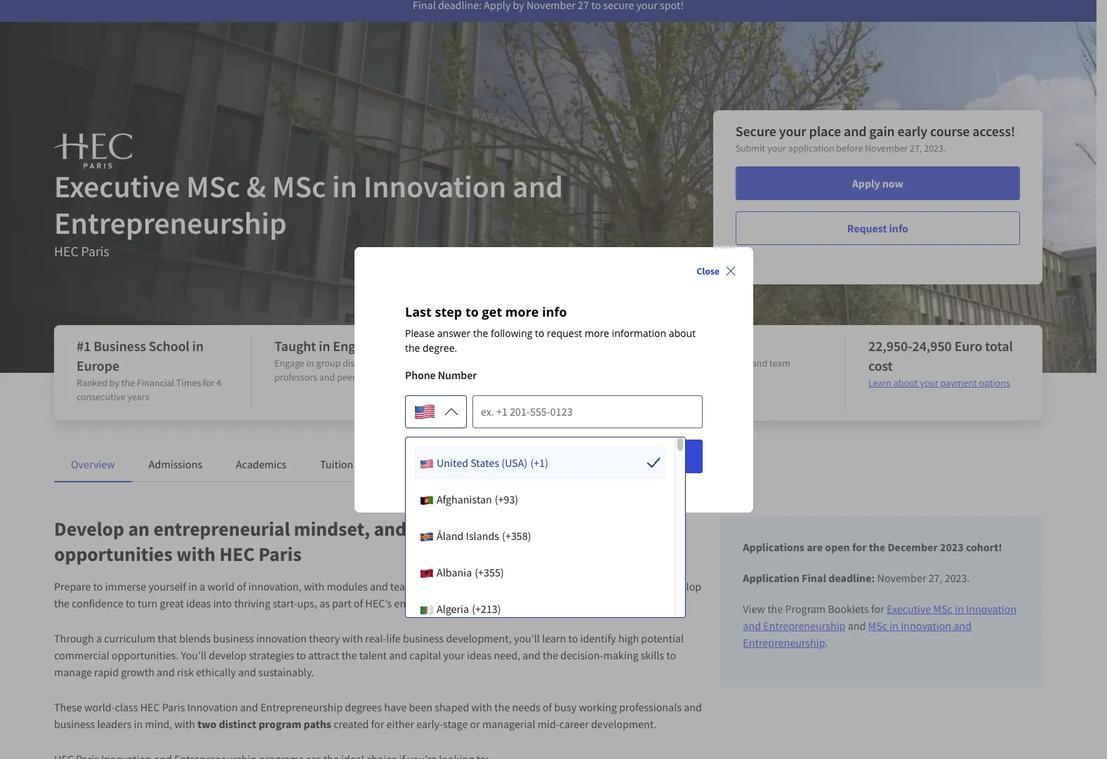 Task type: describe. For each thing, give the bounding box(es) containing it.
for right the open
[[852, 540, 867, 554]]

degrees
[[345, 700, 382, 714]]

shaped
[[435, 700, 469, 714]]

paris inside these world-class hec paris innovation and entrepreneurship degrees have been shaped with the needs of busy working professionals and business leaders in mind, with
[[162, 700, 185, 714]]

msc in innovation and entrepreneurship
[[743, 619, 972, 650]]

about inside 22,950-24,950 euro total cost learn about your payment options
[[894, 376, 918, 389]]

afghanistan
[[437, 492, 492, 506]]

taught
[[275, 337, 316, 355]]

mind,
[[145, 717, 172, 731]]

through a curriculum that blends business innovation theory with real-life business development, you'll learn to identify high potential commercial opportunities. you'll develop strategies to attract the talent and capital your ideas need, and the decision-making skills to manage rapid growth and risk ethically and sustainably.
[[54, 631, 684, 679]]

🇩🇿 algeria (+ 213 )
[[420, 602, 501, 617]]

) for 🇩🇿 algeria (+ 213 )
[[498, 602, 501, 616]]

by
[[109, 376, 119, 389]]

theory
[[309, 631, 340, 645]]

algeria
[[437, 602, 469, 616]]

need,
[[494, 648, 520, 662]]

prepare to immerse yourself in a world of innovation, with modules and team projects with high caliber faculty and entrepreneurs. develop the confidence to turn great ideas into thriving start-ups, as part of hec's entrepreneurial ecosystem.
[[54, 579, 702, 610]]

financial
[[137, 376, 174, 389]]

academics link
[[236, 457, 287, 471]]

opportunities.
[[112, 648, 179, 662]]

manage
[[54, 665, 92, 679]]

secure your place and gain early course access! submit your application before november 27, 2023.
[[736, 122, 1015, 154]]

entrepreneurship inside executive msc & msc in innovation and entrepreneurship hec paris
[[54, 204, 287, 242]]

these
[[54, 700, 82, 714]]

to left request
[[535, 326, 544, 340]]

apply now button
[[736, 166, 1020, 200]]

🇺🇸 for 🇺🇸
[[413, 399, 436, 427]]

in inside executive msc in innovation and entrepreneurship
[[955, 602, 964, 616]]

the down please
[[405, 341, 420, 354]]

1 horizontal spatial request info button
[[736, 211, 1020, 245]]

entrepreneurship inside msc in innovation and entrepreneurship
[[743, 636, 825, 650]]

yourself
[[148, 579, 186, 593]]

to inside develop an entrepreneurial mindset, and learn to identify innovation opportunities with hec paris
[[459, 516, 477, 541]]

applications
[[743, 540, 805, 554]]

europe
[[77, 357, 119, 374]]

18-
[[473, 337, 491, 355]]

careers
[[442, 457, 478, 471]]

in inside these world-class hec paris innovation and entrepreneurship degrees have been shaped with the needs of busy working professionals and business leaders in mind, with
[[134, 717, 143, 731]]

talent
[[359, 648, 387, 662]]

learn about your payment options link
[[869, 376, 1010, 389]]

hec inside executive msc & msc in innovation and entrepreneurship hec paris
[[54, 242, 78, 260]]

english
[[333, 337, 377, 355]]

the left december
[[869, 540, 886, 554]]

request info button inside '🇺🇸' dialog
[[405, 439, 703, 473]]

class
[[115, 700, 138, 714]]

innovation inside through a curriculum that blends business innovation theory with real-life business development, you'll learn to identify high potential commercial opportunities. you'll develop strategies to attract the talent and capital your ideas need, and the decision-making skills to manage rapid growth and risk ethically and sustainably.
[[256, 631, 307, 645]]

and inside secure your place and gain early course access! submit your application before november 27, 2023.
[[844, 122, 867, 140]]

🇦🇱
[[420, 567, 434, 581]]

358
[[511, 529, 528, 543]]

24
[[491, 337, 506, 355]]

to up confidence
[[93, 579, 103, 593]]

application
[[743, 571, 800, 585]]

100%
[[671, 337, 704, 355]]

develop inside prepare to immerse yourself in a world of innovation, with modules and team projects with high caliber faculty and entrepreneurs. develop the confidence to turn great ideas into thriving start-ups, as part of hec's entrepreneurial ecosystem.
[[663, 579, 702, 593]]

the inside these world-class hec paris innovation and entrepreneurship degrees have been shaped with the needs of busy working professionals and business leaders in mind, with
[[495, 700, 510, 714]]

an
[[128, 516, 150, 541]]

(+ inside 🇺🇸 united states (usa) (+ 1 )
[[530, 456, 539, 470]]

identify inside through a curriculum that blends business innovation theory with real-life business development, you'll learn to identify high potential commercial opportunities. you'll develop strategies to attract the talent and capital your ideas need, and the decision-making skills to manage rapid growth and risk ethically and sustainably.
[[580, 631, 616, 645]]

ideas inside prepare to immerse yourself in a world of innovation, with modules and team projects with high caliber faculty and entrepreneurs. develop the confidence to turn great ideas into thriving start-ups, as part of hec's entrepreneurial ecosystem.
[[186, 596, 211, 610]]

your up application
[[779, 122, 807, 140]]

the left talent
[[342, 648, 357, 662]]

1 horizontal spatial 27,
[[929, 571, 943, 585]]

cohort!
[[966, 540, 1003, 554]]

projects inside 100% online lectures, webinars, and team projects
[[671, 371, 704, 383]]

get
[[482, 303, 502, 320]]

leaders
[[97, 717, 132, 731]]

strategies
[[249, 648, 294, 662]]

with left two
[[174, 717, 195, 731]]

and inside executive msc in innovation and entrepreneurship
[[743, 619, 761, 633]]

potential
[[641, 631, 684, 645]]

your inside 22,950-24,950 euro total cost learn about your payment options
[[920, 376, 939, 389]]

innovation inside these world-class hec paris innovation and entrepreneurship degrees have been shaped with the needs of busy working professionals and business leaders in mind, with
[[187, 700, 238, 714]]

executive msc & msc in innovation and entrepreneurship hec paris
[[54, 167, 563, 260]]

high inside through a curriculum that blends business innovation theory with real-life business development, you'll learn to identify high potential commercial opportunities. you'll develop strategies to attract the talent and capital your ideas need, and the decision-making skills to manage rapid growth and risk ethically and sustainably.
[[618, 631, 639, 645]]

booklets
[[828, 602, 869, 616]]

managerial
[[482, 717, 535, 731]]

request info for the rightmost request info button
[[847, 221, 909, 235]]

world
[[207, 579, 235, 593]]

student experience
[[511, 457, 602, 471]]

years
[[127, 390, 149, 403]]

united
[[437, 456, 468, 470]]

deadline:
[[829, 571, 875, 585]]

course
[[930, 122, 970, 140]]

paris inside executive msc & msc in innovation and entrepreneurship hec paris
[[81, 242, 109, 260]]

ethically
[[196, 665, 236, 679]]

4
[[216, 376, 221, 389]]

academics
[[236, 457, 287, 471]]

great
[[160, 596, 184, 610]]

access!
[[973, 122, 1015, 140]]

and inside 100% online lectures, webinars, and team projects
[[752, 357, 768, 369]]

in inside #1 business school in europe ranked by the financial times for 4 consecutive years
[[192, 337, 204, 355]]

info inside last step to get more info please answer the following to request more information about the degree.
[[542, 303, 567, 320]]

early-
[[417, 717, 443, 731]]

gain
[[870, 122, 895, 140]]

1 horizontal spatial &
[[356, 457, 363, 471]]

innovation inside executive msc in innovation and entrepreneurship
[[966, 602, 1017, 616]]

1 vertical spatial november
[[877, 571, 927, 585]]

22,950-
[[869, 337, 913, 355]]

of inside these world-class hec paris innovation and entrepreneurship degrees have been shaped with the needs of busy working professionals and business leaders in mind, with
[[543, 700, 552, 714]]

to left turn
[[126, 596, 135, 610]]

cost
[[869, 357, 893, 374]]

risk
[[177, 665, 194, 679]]

0 vertical spatial more
[[505, 303, 539, 320]]

albania
[[437, 565, 472, 579]]

🇦🇱 albania (+ 355 )
[[420, 565, 504, 581]]

entrepreneurial inside develop an entrepreneurial mindset, and learn to identify innovation opportunities with hec paris
[[153, 516, 290, 541]]

states
[[471, 456, 499, 470]]

innovation inside develop an entrepreneurial mindset, and learn to identify innovation opportunities with hec paris
[[552, 516, 645, 541]]

about inside last step to get more info please answer the following to request more information about the degree.
[[669, 326, 696, 340]]

request info for request info button inside the '🇺🇸' dialog
[[523, 449, 584, 463]]

capital
[[409, 648, 441, 662]]

with up ups,
[[304, 579, 325, 593]]

real-
[[365, 631, 386, 645]]

months
[[508, 337, 554, 355]]

caliber
[[503, 579, 535, 593]]

) inside 🇺🇸 united states (usa) (+ 1 )
[[545, 456, 548, 470]]

#1
[[77, 337, 91, 355]]

created
[[334, 717, 369, 731]]

team inside 100% online lectures, webinars, and team projects
[[770, 357, 791, 369]]

submit
[[736, 142, 766, 154]]

a inside through a curriculum that blends business innovation theory with real-life business development, you'll learn to identify high potential commercial opportunities. you'll develop strategies to attract the talent and capital your ideas need, and the decision-making skills to manage rapid growth and risk ethically and sustainably.
[[96, 631, 102, 645]]

in inside executive msc & msc in innovation and entrepreneurship hec paris
[[332, 167, 357, 206]]

and inside msc in innovation and entrepreneurship
[[954, 619, 972, 633]]

total
[[985, 337, 1013, 355]]

to right skills
[[667, 648, 676, 662]]

🇺🇸 dialog
[[354, 247, 753, 512]]

close
[[696, 264, 719, 277]]

innovation inside executive msc & msc in innovation and entrepreneurship hec paris
[[364, 167, 507, 206]]

as
[[319, 596, 330, 610]]

peers
[[337, 371, 360, 383]]

mid-
[[538, 717, 560, 731]]

entrepreneurs.
[[591, 579, 661, 593]]

your inside through a curriculum that blends business innovation theory with real-life business development, you'll learn to identify high potential commercial opportunities. you'll develop strategies to attract the talent and capital your ideas need, and the decision-making skills to manage rapid growth and risk ethically and sustainably.
[[443, 648, 465, 662]]

for right booklets
[[871, 602, 885, 616]]

consecutive
[[77, 390, 126, 403]]

åland
[[437, 529, 464, 543]]

entrepreneurship inside these world-class hec paris innovation and entrepreneurship degrees have been shaped with the needs of busy working professionals and business leaders in mind, with
[[260, 700, 343, 714]]

your right submit
[[768, 142, 786, 154]]

either
[[387, 717, 414, 731]]

request
[[547, 326, 582, 340]]



Task type: locate. For each thing, give the bounding box(es) containing it.
executive for &
[[54, 167, 180, 206]]

1 horizontal spatial request info
[[847, 221, 909, 235]]

1 vertical spatial more
[[585, 326, 609, 340]]

0 vertical spatial about
[[669, 326, 696, 340]]

) down (usa)
[[515, 492, 519, 506]]

the down prepare
[[54, 596, 70, 610]]

1 horizontal spatial innovation
[[552, 516, 645, 541]]

1 horizontal spatial high
[[618, 631, 639, 645]]

in inside msc in innovation and entrepreneurship
[[890, 619, 899, 633]]

business
[[94, 337, 146, 355]]

a left the world
[[200, 579, 205, 593]]

to up decision- in the right of the page
[[568, 631, 578, 645]]

(+ right (usa)
[[530, 456, 539, 470]]

and inside 'taught in english engage in group discussions with professors and peers'
[[319, 371, 335, 383]]

team
[[770, 357, 791, 369], [390, 579, 414, 593]]

1 horizontal spatial team
[[770, 357, 791, 369]]

and
[[844, 122, 867, 140], [513, 167, 563, 206], [752, 357, 768, 369], [319, 371, 335, 383], [374, 516, 407, 541], [370, 579, 388, 593], [571, 579, 589, 593], [743, 619, 761, 633], [846, 619, 868, 633], [954, 619, 972, 633], [389, 648, 407, 662], [523, 648, 541, 662], [157, 665, 175, 679], [238, 665, 256, 679], [240, 700, 258, 714], [684, 700, 702, 714]]

2 horizontal spatial business
[[403, 631, 444, 645]]

stage
[[443, 717, 468, 731]]

0 horizontal spatial 27,
[[910, 142, 922, 154]]

1 horizontal spatial executive
[[887, 602, 931, 616]]

#1 business school in europe ranked by the financial times for 4 consecutive years
[[77, 337, 221, 403]]

info up request
[[542, 303, 567, 320]]

(+ for 🇩🇿 algeria (+ 213 )
[[472, 602, 481, 616]]

team left the 🇦🇱
[[390, 579, 414, 593]]

times
[[176, 376, 201, 389]]

1 vertical spatial info
[[542, 303, 567, 320]]

2 horizontal spatial of
[[543, 700, 552, 714]]

info down now
[[889, 221, 909, 235]]

innovation up strategies
[[256, 631, 307, 645]]

opportunities
[[54, 541, 173, 567]]

phone number
[[405, 368, 477, 382]]

27, down early
[[910, 142, 922, 154]]

prepare
[[54, 579, 91, 593]]

high inside prepare to immerse yourself in a world of innovation, with modules and team projects with high caliber faculty and entrepreneurs. develop the confidence to turn great ideas into thriving start-ups, as part of hec's entrepreneurial ecosystem.
[[480, 579, 500, 593]]

to up sustainably.
[[296, 648, 306, 662]]

0 horizontal spatial ideas
[[186, 596, 211, 610]]

or
[[470, 717, 480, 731]]

entrepreneurship inside executive msc in innovation and entrepreneurship
[[763, 619, 846, 633]]

1 vertical spatial learn
[[542, 631, 566, 645]]

0 vertical spatial 🇺🇸
[[413, 399, 436, 427]]

) inside "🇦🇫 afghanistan (+ 93 )"
[[515, 492, 519, 506]]

request info inside '🇺🇸' dialog
[[523, 449, 584, 463]]

for inside #1 business school in europe ranked by the financial times for 4 consecutive years
[[203, 376, 215, 389]]

1 horizontal spatial business
[[213, 631, 254, 645]]

with left real- at the bottom left
[[342, 631, 363, 645]]

0 horizontal spatial business
[[54, 717, 95, 731]]

1 horizontal spatial a
[[200, 579, 205, 593]]

innovation inside msc in innovation and entrepreneurship
[[901, 619, 952, 633]]

🇦🇽
[[420, 530, 434, 544]]

1 horizontal spatial request
[[847, 221, 887, 235]]

) up 'development,'
[[498, 602, 501, 616]]

information
[[612, 326, 666, 340]]

executive for in
[[887, 602, 931, 616]]

0 vertical spatial request
[[847, 221, 887, 235]]

with
[[392, 357, 410, 369], [176, 541, 216, 567], [304, 579, 325, 593], [457, 579, 477, 593], [342, 631, 363, 645], [472, 700, 492, 714], [174, 717, 195, 731]]

1 vertical spatial identify
[[580, 631, 616, 645]]

the inside prepare to immerse yourself in a world of innovation, with modules and team projects with high caliber faculty and entrepreneurs. develop the confidence to turn great ideas into thriving start-ups, as part of hec's entrepreneurial ecosystem.
[[54, 596, 70, 610]]

more
[[505, 303, 539, 320], [585, 326, 609, 340]]

1 horizontal spatial entrepreneurial
[[394, 596, 468, 610]]

0 horizontal spatial hec
[[54, 242, 78, 260]]

🇺🇸 inside 🇺🇸 united states (usa) (+ 1 )
[[420, 457, 434, 471]]

more right request
[[585, 326, 609, 340]]

1 horizontal spatial more
[[585, 326, 609, 340]]

team right webinars,
[[770, 357, 791, 369]]

request inside '🇺🇸' dialog
[[523, 449, 563, 463]]

2 vertical spatial paris
[[162, 700, 185, 714]]

close button
[[691, 258, 742, 283]]

) inside 🇦🇽 åland islands (+ 358 )
[[528, 529, 531, 543]]

development,
[[446, 631, 512, 645]]

2023. down the course
[[924, 142, 946, 154]]

1 vertical spatial 2023.
[[945, 571, 970, 585]]

of up thriving
[[237, 579, 246, 593]]

) inside 🇩🇿 algeria (+ 213 )
[[498, 602, 501, 616]]

business inside these world-class hec paris innovation and entrepreneurship degrees have been shaped with the needs of busy working professionals and business leaders in mind, with
[[54, 717, 95, 731]]

high
[[480, 579, 500, 593], [618, 631, 639, 645]]

request
[[847, 221, 887, 235], [523, 449, 563, 463]]

1 vertical spatial request info button
[[405, 439, 703, 473]]

engage
[[275, 357, 305, 369]]

27, inside secure your place and gain early course access! submit your application before november 27, 2023.
[[910, 142, 922, 154]]

(+ right algeria in the bottom left of the page
[[472, 602, 481, 616]]

projects
[[671, 371, 704, 383], [417, 579, 454, 593]]

to left get
[[465, 303, 478, 320]]

0 vertical spatial of
[[237, 579, 246, 593]]

in inside prepare to immerse yourself in a world of innovation, with modules and team projects with high caliber faculty and entrepreneurs. develop the confidence to turn great ideas into thriving start-ups, as part of hec's entrepreneurial ecosystem.
[[188, 579, 197, 593]]

) left experience
[[545, 456, 548, 470]]

0 vertical spatial projects
[[671, 371, 704, 383]]

0 vertical spatial executive
[[54, 167, 180, 206]]

(+ for 🇦🇫 afghanistan (+ 93 )
[[495, 492, 504, 506]]

1 vertical spatial a
[[96, 631, 102, 645]]

entrepreneurial up the world
[[153, 516, 290, 541]]

applications are open for the december 2023 cohort!
[[743, 540, 1003, 554]]

identify inside develop an entrepreneurial mindset, and learn to identify innovation opportunities with hec paris
[[481, 516, 548, 541]]

0 vertical spatial 27,
[[910, 142, 922, 154]]

0 horizontal spatial &
[[246, 167, 266, 206]]

busy
[[554, 700, 577, 714]]

develop left the an on the bottom left of page
[[54, 516, 124, 541]]

group
[[316, 357, 341, 369]]

(+ right islands
[[502, 529, 511, 543]]

the up managerial
[[495, 700, 510, 714]]

with up or
[[472, 700, 492, 714]]

that
[[158, 631, 177, 645]]

a up commercial
[[96, 631, 102, 645]]

entrepreneurial down the 🇦🇱
[[394, 596, 468, 610]]

with inside develop an entrepreneurial mindset, and learn to identify innovation opportunities with hec paris
[[176, 541, 216, 567]]

msc inside msc in innovation and entrepreneurship
[[868, 619, 888, 633]]

with inside through a curriculum that blends business innovation theory with real-life business development, you'll learn to identify high potential commercial opportunities. you'll develop strategies to attract the talent and capital your ideas need, and the decision-making skills to manage rapid growth and risk ethically and sustainably.
[[342, 631, 363, 645]]

0 vertical spatial november
[[865, 142, 908, 154]]

request for the rightmost request info button
[[847, 221, 887, 235]]

executive inside executive msc in innovation and entrepreneurship
[[887, 602, 931, 616]]

1 horizontal spatial ideas
[[467, 648, 492, 662]]

view the program booklets for
[[743, 602, 887, 616]]

to down "🇦🇫 afghanistan (+ 93 )"
[[459, 516, 477, 541]]

0 horizontal spatial projects
[[417, 579, 454, 593]]

0 vertical spatial ideas
[[186, 596, 211, 610]]

develop up potential
[[663, 579, 702, 593]]

(+ right "afghanistan"
[[495, 492, 504, 506]]

you'll
[[181, 648, 207, 662]]

with up the world
[[176, 541, 216, 567]]

27, down 2023
[[929, 571, 943, 585]]

hec's
[[365, 596, 392, 610]]

1 vertical spatial about
[[894, 376, 918, 389]]

1 vertical spatial projects
[[417, 579, 454, 593]]

0 horizontal spatial develop
[[54, 516, 124, 541]]

discussions
[[343, 357, 390, 369]]

into
[[213, 596, 232, 610]]

0 horizontal spatial high
[[480, 579, 500, 593]]

1 vertical spatial entrepreneurial
[[394, 596, 468, 610]]

making
[[604, 648, 639, 662]]

learn inside develop an entrepreneurial mindset, and learn to identify innovation opportunities with hec paris
[[410, 516, 455, 541]]

of right part
[[354, 596, 363, 610]]

1 horizontal spatial of
[[354, 596, 363, 610]]

🇺🇸 left the united
[[420, 457, 434, 471]]

0 vertical spatial 2023.
[[924, 142, 946, 154]]

(+ inside 🇦🇽 åland islands (+ 358 )
[[502, 529, 511, 543]]

1 vertical spatial &
[[356, 457, 363, 471]]

tuition & financing link
[[320, 457, 408, 471]]

your right capital at the left bottom of the page
[[443, 648, 465, 662]]

) inside the 🇦🇱 albania (+ 355 )
[[501, 565, 504, 579]]

1 vertical spatial 27,
[[929, 571, 943, 585]]

your left payment
[[920, 376, 939, 389]]

(+ inside "🇦🇫 afghanistan (+ 93 )"
[[495, 492, 504, 506]]

identify down 93
[[481, 516, 548, 541]]

professors
[[275, 371, 317, 383]]

business up capital at the left bottom of the page
[[403, 631, 444, 645]]

learn
[[869, 376, 892, 389]]

1 horizontal spatial projects
[[671, 371, 704, 383]]

0 horizontal spatial entrepreneurial
[[153, 516, 290, 541]]

0 vertical spatial innovation
[[552, 516, 645, 541]]

list box
[[406, 437, 685, 626]]

ideas down 'development,'
[[467, 648, 492, 662]]

sustainably.
[[258, 665, 314, 679]]

hec inside develop an entrepreneurial mindset, and learn to identify innovation opportunities with hec paris
[[219, 541, 255, 567]]

and inside develop an entrepreneurial mindset, and learn to identify innovation opportunities with hec paris
[[374, 516, 407, 541]]

for down degrees
[[371, 717, 384, 731]]

hec
[[54, 242, 78, 260], [219, 541, 255, 567], [140, 700, 160, 714]]

a inside prepare to immerse yourself in a world of innovation, with modules and team projects with high caliber faculty and entrepreneurs. develop the confidence to turn great ideas into thriving start-ups, as part of hec's entrepreneurial ecosystem.
[[200, 579, 205, 593]]

online
[[706, 337, 744, 355]]

euro
[[955, 337, 983, 355]]

0 horizontal spatial learn
[[410, 516, 455, 541]]

1 vertical spatial ideas
[[467, 648, 492, 662]]

) for 🇦🇫 afghanistan (+ 93 )
[[515, 492, 519, 506]]

355
[[484, 565, 501, 579]]

your
[[779, 122, 807, 140], [768, 142, 786, 154], [920, 376, 939, 389], [443, 648, 465, 662]]

paris inside develop an entrepreneurial mindset, and learn to identify innovation opportunities with hec paris
[[259, 541, 302, 567]]

request for request info button inside the '🇺🇸' dialog
[[523, 449, 563, 463]]

0 horizontal spatial about
[[669, 326, 696, 340]]

with right the discussions
[[392, 357, 410, 369]]

(+ for 🇦🇱 albania (+ 355 )
[[475, 565, 484, 579]]

2 horizontal spatial hec
[[219, 541, 255, 567]]

learn down 🇦🇫
[[410, 516, 455, 541]]

0 horizontal spatial request info
[[523, 449, 584, 463]]

world-
[[84, 700, 115, 714]]

1 horizontal spatial paris
[[162, 700, 185, 714]]

ideas left into
[[186, 596, 211, 610]]

1 vertical spatial of
[[354, 596, 363, 610]]

more up following
[[505, 303, 539, 320]]

business down these at the left of the page
[[54, 717, 95, 731]]

answer
[[437, 326, 470, 340]]

(+ inside the 🇦🇱 albania (+ 355 )
[[475, 565, 484, 579]]

learn inside through a curriculum that blends business innovation theory with real-life business development, you'll learn to identify high potential commercial opportunities. you'll develop strategies to attract the talent and capital your ideas need, and the decision-making skills to manage rapid growth and risk ethically and sustainably.
[[542, 631, 566, 645]]

0 vertical spatial &
[[246, 167, 266, 206]]

with up 🇩🇿 algeria (+ 213 )
[[457, 579, 477, 593]]

and inside executive msc & msc in innovation and entrepreneurship hec paris
[[513, 167, 563, 206]]

the right view
[[768, 602, 783, 616]]

0 horizontal spatial request info button
[[405, 439, 703, 473]]

faculty
[[537, 579, 569, 593]]

0 vertical spatial info
[[889, 221, 909, 235]]

to
[[465, 303, 478, 320], [535, 326, 544, 340], [459, 516, 477, 541], [93, 579, 103, 593], [126, 596, 135, 610], [568, 631, 578, 645], [296, 648, 306, 662], [667, 648, 676, 662]]

team inside prepare to immerse yourself in a world of innovation, with modules and team projects with high caliber faculty and entrepreneurs. develop the confidence to turn great ideas into thriving start-ups, as part of hec's entrepreneurial ecosystem.
[[390, 579, 414, 593]]

& inside executive msc & msc in innovation and entrepreneurship hec paris
[[246, 167, 266, 206]]

in
[[332, 167, 357, 206], [192, 337, 204, 355], [319, 337, 330, 355], [307, 357, 314, 369], [188, 579, 197, 593], [955, 602, 964, 616], [890, 619, 899, 633], [134, 717, 143, 731]]

1 vertical spatial team
[[390, 579, 414, 593]]

0 horizontal spatial request
[[523, 449, 563, 463]]

the left decision- in the right of the page
[[543, 648, 558, 662]]

for
[[203, 376, 215, 389], [852, 540, 867, 554], [871, 602, 885, 616], [371, 717, 384, 731]]

program
[[785, 602, 826, 616]]

attract
[[308, 648, 339, 662]]

innovation up entrepreneurs.
[[552, 516, 645, 541]]

0 vertical spatial entrepreneurial
[[153, 516, 290, 541]]

0 horizontal spatial identify
[[481, 516, 548, 541]]

0 vertical spatial paris
[[81, 242, 109, 260]]

high up ecosystem.
[[480, 579, 500, 593]]

) up ecosystem.
[[501, 565, 504, 579]]

of
[[237, 579, 246, 593], [354, 596, 363, 610], [543, 700, 552, 714]]

2023. down 2023
[[945, 571, 970, 585]]

last step to get more info please answer the following to request more information about the degree.
[[405, 303, 696, 354]]

develop
[[209, 648, 247, 662]]

view
[[743, 602, 765, 616]]

november inside secure your place and gain early course access! submit your application before november 27, 2023.
[[865, 142, 908, 154]]

ideas inside through a curriculum that blends business innovation theory with real-life business development, you'll learn to identify high potential commercial opportunities. you'll develop strategies to attract the talent and capital your ideas need, and the decision-making skills to manage rapid growth and risk ethically and sustainably.
[[467, 648, 492, 662]]

options
[[979, 376, 1010, 389]]

through
[[54, 631, 94, 645]]

🇺🇸 for 🇺🇸 united states (usa) (+ 1 )
[[420, 457, 434, 471]]

these world-class hec paris innovation and entrepreneurship degrees have been shaped with the needs of busy working professionals and business leaders in mind, with
[[54, 700, 702, 731]]

last step to get more info status
[[405, 303, 703, 355]]

1 vertical spatial request info
[[523, 449, 584, 463]]

1 horizontal spatial identify
[[580, 631, 616, 645]]

admissions link
[[149, 457, 202, 471]]

december
[[888, 540, 938, 554]]

🇺🇸 down phone at left
[[413, 399, 436, 427]]

hec inside these world-class hec paris innovation and entrepreneurship degrees have been shaped with the needs of busy working professionals and business leaders in mind, with
[[140, 700, 160, 714]]

0 horizontal spatial executive
[[54, 167, 180, 206]]

1 horizontal spatial about
[[894, 376, 918, 389]]

application
[[788, 142, 835, 154]]

1 vertical spatial develop
[[663, 579, 702, 593]]

for left 4 on the left of page
[[203, 376, 215, 389]]

executive inside executive msc & msc in innovation and entrepreneurship hec paris
[[54, 167, 180, 206]]

2 horizontal spatial paris
[[259, 541, 302, 567]]

projects down lectures,
[[671, 371, 704, 383]]

business up develop
[[213, 631, 254, 645]]

about right learn
[[894, 376, 918, 389]]

november down gain
[[865, 142, 908, 154]]

apply now
[[852, 176, 904, 190]]

🇺🇸 united states (usa) (+ 1 )
[[420, 456, 548, 471]]

0 horizontal spatial paris
[[81, 242, 109, 260]]

(usa)
[[502, 456, 528, 470]]

(+ inside 🇩🇿 algeria (+ 213 )
[[472, 602, 481, 616]]

0 horizontal spatial a
[[96, 631, 102, 645]]

projects up 🇩🇿
[[417, 579, 454, 593]]

program
[[259, 717, 301, 731]]

the inside #1 business school in europe ranked by the financial times for 4 consecutive years
[[121, 376, 135, 389]]

entrepreneurial inside prepare to immerse yourself in a world of innovation, with modules and team projects with high caliber faculty and entrepreneurs. develop the confidence to turn great ideas into thriving start-ups, as part of hec's entrepreneurial ecosystem.
[[394, 596, 468, 610]]

last
[[405, 303, 431, 320]]

start-
[[273, 596, 297, 610]]

high up making
[[618, 631, 639, 645]]

1 horizontal spatial develop
[[663, 579, 702, 593]]

with inside 'taught in english engage in group discussions with professors and peers'
[[392, 357, 410, 369]]

1 vertical spatial paris
[[259, 541, 302, 567]]

27,
[[910, 142, 922, 154], [929, 571, 943, 585]]

0 vertical spatial learn
[[410, 516, 455, 541]]

growth
[[121, 665, 154, 679]]

development.
[[591, 717, 657, 731]]

1 vertical spatial hec
[[219, 541, 255, 567]]

are
[[807, 540, 823, 554]]

) for 🇦🇱 albania (+ 355 )
[[501, 565, 504, 579]]

msc inside executive msc in innovation and entrepreneurship
[[934, 602, 953, 616]]

1 vertical spatial executive
[[887, 602, 931, 616]]

1 horizontal spatial hec
[[140, 700, 160, 714]]

2023. inside secure your place and gain early course access! submit your application before november 27, 2023.
[[924, 142, 946, 154]]

1 vertical spatial innovation
[[256, 631, 307, 645]]

1 horizontal spatial learn
[[542, 631, 566, 645]]

admissions
[[149, 457, 202, 471]]

two
[[197, 717, 217, 731]]

2 vertical spatial hec
[[140, 700, 160, 714]]

projects inside prepare to immerse yourself in a world of innovation, with modules and team projects with high caliber faculty and entrepreneurs. develop the confidence to turn great ideas into thriving start-ups, as part of hec's entrepreneurial ecosystem.
[[417, 579, 454, 593]]

(+ right albania
[[475, 565, 484, 579]]

learn right you'll in the bottom left of the page
[[542, 631, 566, 645]]

0 horizontal spatial team
[[390, 579, 414, 593]]

0 vertical spatial request info
[[847, 221, 909, 235]]

develop inside develop an entrepreneurial mindset, and learn to identify innovation opportunities with hec paris
[[54, 516, 124, 541]]

the right 'by'
[[121, 376, 135, 389]]

now
[[883, 176, 904, 190]]

turn
[[138, 596, 158, 610]]

of up mid- on the bottom of page
[[543, 700, 552, 714]]

2 vertical spatial of
[[543, 700, 552, 714]]

identify up decision- in the right of the page
[[580, 631, 616, 645]]

Phone Number telephone field
[[472, 394, 703, 428]]

🇺🇸 inside dropdown button
[[413, 399, 436, 427]]

hec paris logo image
[[54, 133, 132, 169]]

modules
[[327, 579, 368, 593]]

final
[[802, 571, 827, 585]]

1
[[539, 456, 545, 470]]

0 vertical spatial high
[[480, 579, 500, 593]]

0 horizontal spatial of
[[237, 579, 246, 593]]

the left 24
[[473, 326, 488, 340]]

0 vertical spatial hec
[[54, 242, 78, 260]]

about up lectures,
[[669, 326, 696, 340]]

confidence
[[72, 596, 123, 610]]

🇦🇫 afghanistan (+ 93 )
[[420, 492, 519, 508]]

overview link
[[71, 457, 115, 471]]

) right islands
[[528, 529, 531, 543]]

1 vertical spatial 🇺🇸
[[420, 457, 434, 471]]

lectures,
[[671, 357, 708, 369]]

1 vertical spatial high
[[618, 631, 639, 645]]

0 vertical spatial identify
[[481, 516, 548, 541]]

0 horizontal spatial more
[[505, 303, 539, 320]]

november down december
[[877, 571, 927, 585]]

0 vertical spatial develop
[[54, 516, 124, 541]]

1 vertical spatial request
[[523, 449, 563, 463]]

list box containing 🇺🇸 united states (usa) (+ 1 )
[[406, 437, 685, 626]]

2 vertical spatial info
[[565, 449, 584, 463]]

0 vertical spatial request info button
[[736, 211, 1020, 245]]

thriving
[[234, 596, 271, 610]]

0 vertical spatial team
[[770, 357, 791, 369]]

info right 1
[[565, 449, 584, 463]]



Task type: vqa. For each thing, say whether or not it's contained in the screenshot.
the 100% at right top
yes



